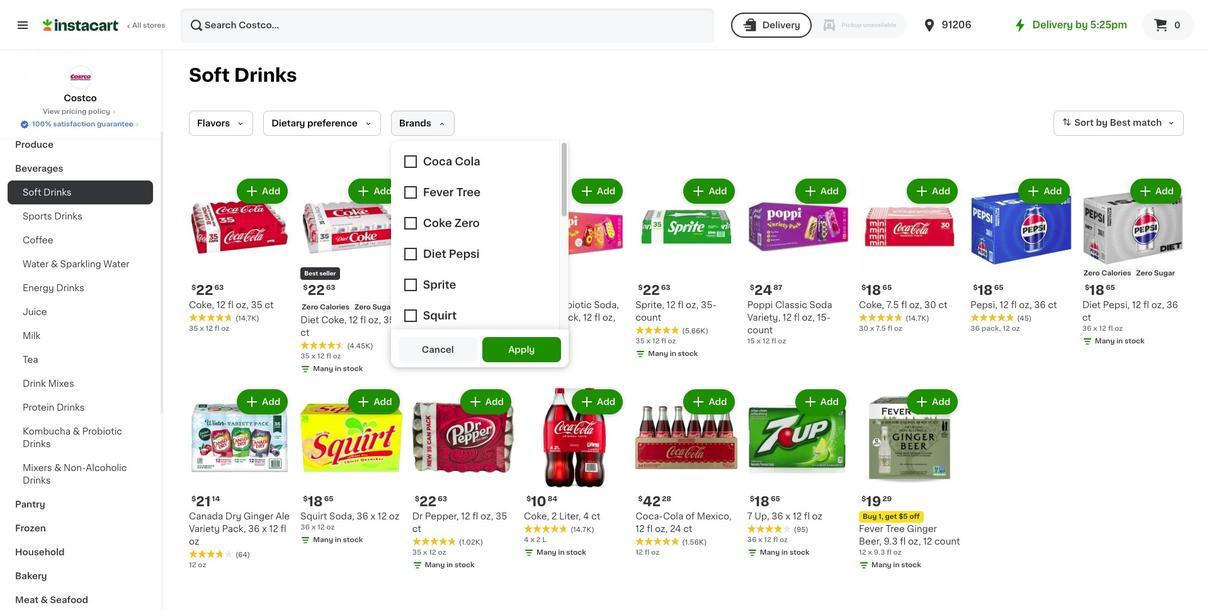 Task type: locate. For each thing, give the bounding box(es) containing it.
costco logo image
[[68, 66, 92, 89]]

many in stock down (4.45k)
[[313, 366, 363, 373]]

1 vertical spatial 35-
[[427, 314, 443, 323]]

drink mixes
[[23, 380, 74, 389]]

1 horizontal spatial pack,
[[557, 314, 581, 323]]

63 down 'zero calories'
[[438, 285, 447, 292]]

sports drinks link
[[8, 205, 153, 229]]

12 inside dr pepper, 12 fl oz, 35 ct
[[461, 512, 470, 521]]

add for fever tree ginger beer, 9.3 fl oz, 12 count
[[932, 398, 951, 407]]

1 vertical spatial diet
[[301, 316, 319, 325]]

0 horizontal spatial variety
[[189, 525, 220, 534]]

delivery inside button
[[763, 21, 800, 30]]

water right sparkling
[[103, 260, 129, 269]]

65 up pepsi, 12 fl oz, 36 ct
[[994, 285, 1004, 292]]

(14.7k) down liter,
[[571, 527, 594, 534]]

delivery for delivery by 5:25pm
[[1033, 20, 1073, 30]]

flavors button
[[189, 111, 253, 136]]

0 horizontal spatial 24
[[670, 525, 681, 534]]

guarantee
[[97, 121, 133, 128]]

28
[[662, 496, 671, 503]]

ct inside poppi prebiotic soda, variety pack, 12 fl oz, 15 ct 15 x 12 fl oz
[[536, 326, 545, 335]]

in down 'fever tree ginger beer, 9.3 fl oz, 12 count 12 x 9.3 fl oz'
[[893, 562, 900, 569]]

$ for coca-cola of mexico, 12 fl oz, 24 ct
[[638, 496, 643, 503]]

product group containing add
[[524, 176, 626, 347]]

63 for coke, 12 fl oz, 35 ct
[[214, 285, 224, 292]]

$ up squirt
[[303, 496, 308, 503]]

dr pepper, 12 fl oz, 35 ct
[[412, 512, 507, 534]]

$ inside $ 42 28
[[638, 496, 643, 503]]

2
[[552, 512, 557, 521], [536, 537, 541, 544]]

dietary preference button
[[263, 111, 381, 136]]

in down coke, 2 liter, 4 ct
[[558, 550, 565, 557]]

poppi for poppi classic soda variety, 12 fl oz, 15- count
[[747, 301, 773, 310]]

oz inside 'fever tree ginger beer, 9.3 fl oz, 12 count 12 x 9.3 fl oz'
[[893, 550, 902, 557]]

1 horizontal spatial 2
[[552, 512, 557, 521]]

0 horizontal spatial delivery
[[763, 21, 800, 30]]

in down coke zero sugar, 12 fl oz, 35-count
[[447, 351, 453, 358]]

$ left 29
[[862, 496, 866, 503]]

0 horizontal spatial 2
[[536, 537, 541, 544]]

0 vertical spatial soft drinks
[[189, 66, 297, 84]]

product group containing 21
[[189, 388, 291, 571]]

add button for diet coke, 12 fl oz, 35 ct
[[350, 180, 398, 203]]

$ 18 65 up diet pepsi, 12 fl oz, 36 ct 36 x 12 fl oz
[[1085, 284, 1115, 298]]

many in stock down the l
[[537, 550, 586, 557]]

0 vertical spatial pack,
[[557, 314, 581, 323]]

0 vertical spatial zero calories zero sugar
[[1084, 270, 1175, 277]]

coke, 2 liter, 4 ct
[[524, 512, 601, 521]]

(14.7k) down coke, 12 fl oz, 35 ct
[[236, 316, 259, 323]]

diet for diet pepsi, 12 fl oz, 36 ct 36 x 12 fl oz
[[1083, 301, 1101, 310]]

fl inside diet coke, 12 fl oz, 35 ct
[[360, 316, 366, 325]]

water down coffee
[[23, 260, 49, 269]]

1 horizontal spatial 7.5
[[887, 301, 899, 310]]

add for coke, 2 liter, 4 ct
[[597, 398, 616, 407]]

stores
[[143, 22, 165, 29]]

in for diet coke, 12 fl oz, 35 ct
[[335, 366, 341, 373]]

35 x 12 fl oz down diet coke, 12 fl oz, 35 ct on the left bottom
[[301, 354, 341, 360]]

9.3 down beer, at bottom
[[874, 550, 885, 557]]

1 vertical spatial pack,
[[222, 525, 246, 534]]

1 horizontal spatial poppi
[[747, 301, 773, 310]]

buy inside buy it again link
[[35, 47, 53, 55]]

many down 36 x 12 fl oz
[[760, 550, 780, 557]]

1 vertical spatial best
[[304, 271, 318, 277]]

coke, inside "product" group
[[524, 512, 549, 521]]

18 for coke, 7.5 fl oz, 30 ct
[[866, 284, 881, 297]]

soda, right squirt
[[329, 512, 354, 521]]

1 horizontal spatial zero calories zero sugar
[[1084, 270, 1175, 277]]

oz inside diet pepsi, 12 fl oz, 36 ct 36 x 12 fl oz
[[1115, 326, 1123, 333]]

0 vertical spatial soft
[[189, 66, 230, 84]]

12 inside sprite, 12 fl oz, 35- count
[[667, 301, 676, 310]]

0 horizontal spatial water
[[23, 260, 49, 269]]

0 horizontal spatial 4
[[524, 537, 529, 544]]

pepsi,
[[971, 301, 998, 310], [1103, 301, 1130, 310]]

produce
[[15, 140, 54, 149]]

1 horizontal spatial 24
[[755, 284, 772, 298]]

mixers
[[23, 464, 52, 473]]

1 horizontal spatial 30
[[925, 301, 936, 310]]

$ up dr
[[415, 496, 419, 503]]

pepsi, 12 fl oz, 36 ct
[[971, 301, 1057, 310]]

many in stock for coke zero sugar, 12 fl oz, 35-count
[[425, 351, 475, 358]]

product group containing 19
[[859, 388, 961, 574]]

63 for dr pepper, 12 fl oz, 35 ct
[[438, 496, 447, 503]]

& right "meat"
[[41, 596, 48, 605]]

buy left it
[[35, 47, 53, 55]]

$ 22 63 down best seller
[[303, 284, 335, 297]]

stock for dr pepper, 12 fl oz, 35 ct
[[455, 562, 475, 569]]

product group containing 42
[[636, 388, 737, 558]]

0 vertical spatial diet
[[1083, 301, 1101, 310]]

many in stock down 'fever tree ginger beer, 9.3 fl oz, 12 count 12 x 9.3 fl oz'
[[872, 562, 921, 569]]

soda, right prebiotic
[[594, 301, 619, 310]]

many down sprite, 12 fl oz, 35- count
[[648, 351, 668, 358]]

many in stock for sprite, 12 fl oz, 35- count
[[648, 351, 698, 358]]

$ inside $ 19 29
[[862, 496, 866, 503]]

$ up coke, 7.5 fl oz, 30 ct
[[862, 285, 866, 292]]

sugar up diet pepsi, 12 fl oz, 36 ct 36 x 12 fl oz
[[1154, 270, 1175, 277]]

2 horizontal spatial (14.7k)
[[906, 316, 929, 323]]

many in stock down 35 x 12 oz
[[425, 562, 475, 569]]

fl
[[228, 301, 234, 310], [678, 301, 684, 310], [901, 301, 907, 310], [1011, 301, 1017, 310], [501, 301, 507, 310], [1144, 301, 1149, 310], [595, 314, 600, 323], [794, 314, 800, 323], [360, 316, 366, 325], [215, 326, 219, 333], [888, 326, 893, 333], [1108, 326, 1113, 333], [548, 338, 553, 345], [661, 338, 666, 345], [438, 338, 443, 345], [772, 338, 776, 345], [326, 354, 331, 360], [473, 512, 478, 521], [804, 512, 810, 521], [281, 525, 286, 534], [647, 525, 653, 534], [773, 537, 778, 544], [900, 538, 906, 547], [645, 550, 650, 557], [887, 550, 892, 557]]

1 vertical spatial soda,
[[329, 512, 354, 521]]

soft drinks link
[[8, 181, 153, 205]]

l
[[542, 537, 547, 544]]

0 vertical spatial 2
[[552, 512, 557, 521]]

1 vertical spatial 30
[[859, 326, 869, 333]]

18 up squirt
[[308, 495, 323, 509]]

35 x 12 fl oz up cancel
[[412, 338, 453, 345]]

65 up the 7 up, 36 x 12 fl oz
[[771, 496, 780, 503]]

$ for coke, 7.5 fl oz, 30 ct
[[862, 285, 866, 292]]

coke
[[412, 301, 435, 310]]

2 left liter,
[[552, 512, 557, 521]]

milk link
[[8, 324, 153, 348]]

soft up flavors
[[189, 66, 230, 84]]

1 horizontal spatial variety
[[524, 314, 555, 323]]

ginger for oz,
[[907, 525, 937, 534]]

22 up sprite,
[[643, 284, 660, 297]]

4
[[583, 512, 589, 521], [524, 537, 529, 544]]

36 pack, 12 oz
[[971, 326, 1020, 333]]

calories up diet pepsi, 12 fl oz, 36 ct 36 x 12 fl oz
[[1102, 270, 1131, 277]]

$ for squirt soda, 36 x 12 oz
[[303, 496, 308, 503]]

0 horizontal spatial buy
[[35, 47, 53, 55]]

add for 7 up, 36 x 12 fl oz
[[821, 398, 839, 407]]

ginger down off
[[907, 525, 937, 534]]

1 poppi from the left
[[524, 301, 550, 310]]

oz inside canada dry ginger ale variety pack, 36 x 12 fl oz
[[189, 538, 199, 547]]

18 for squirt soda, 36 x 12 oz
[[308, 495, 323, 509]]

& inside the mixers & non-alcoholic drinks
[[54, 464, 61, 473]]

by for sort
[[1096, 119, 1108, 127]]

15 up apply button
[[524, 326, 534, 335]]

add for diet coke, 12 fl oz, 35 ct
[[374, 187, 392, 196]]

stock down (1.02k)
[[455, 562, 475, 569]]

0 horizontal spatial ginger
[[244, 512, 274, 521]]

63 up sprite,
[[661, 285, 671, 292]]

84
[[548, 496, 557, 503]]

non-
[[64, 464, 86, 473]]

0 vertical spatial ginger
[[244, 512, 274, 521]]

fever tree ginger beer, 9.3 fl oz, 12 count 12 x 9.3 fl oz
[[859, 525, 960, 557]]

pack, down the dry
[[222, 525, 246, 534]]

many for diet coke, 12 fl oz, 35 ct
[[313, 366, 333, 373]]

$ 22 63 up coke, 12 fl oz, 35 ct
[[191, 284, 224, 297]]

many in stock for 7 up, 36 x 12 fl oz
[[760, 550, 810, 557]]

stock for coke zero sugar, 12 fl oz, 35-count
[[455, 351, 475, 358]]

by right sort
[[1096, 119, 1108, 127]]

22 for coke zero sugar, 12 fl oz, 35-count
[[419, 284, 437, 298]]

costco
[[64, 94, 97, 103]]

1 vertical spatial buy
[[863, 514, 877, 521]]

juice
[[23, 308, 47, 317]]

buy left 1,
[[863, 514, 877, 521]]

$5
[[899, 514, 908, 521]]

9.3 down tree
[[884, 538, 898, 547]]

sugar
[[1154, 270, 1175, 277], [373, 304, 393, 311]]

in down diet pepsi, 12 fl oz, 36 ct 36 x 12 fl oz
[[1117, 338, 1123, 345]]

1 vertical spatial by
[[1096, 119, 1108, 127]]

stock down (5.66k)
[[678, 351, 698, 358]]

mixes
[[48, 380, 74, 389]]

& left the non-
[[54, 464, 61, 473]]

(14.7k) inside "product" group
[[571, 527, 594, 534]]

add button for coke, 2 liter, 4 ct
[[573, 391, 622, 414]]

1 vertical spatial zero calories zero sugar
[[302, 304, 393, 311]]

1 vertical spatial 4
[[524, 537, 529, 544]]

energy
[[23, 284, 54, 293]]

buy
[[35, 47, 53, 55], [863, 514, 877, 521]]

$ 21 14
[[191, 495, 220, 509]]

fl inside sprite, 12 fl oz, 35- count
[[678, 301, 684, 310]]

0 horizontal spatial 7.5
[[876, 326, 886, 333]]

63 for sprite, 12 fl oz, 35- count
[[661, 285, 671, 292]]

poppi inside poppi prebiotic soda, variety pack, 12 fl oz, 15 ct 15 x 12 fl oz
[[524, 301, 550, 310]]

diet inside diet pepsi, 12 fl oz, 36 ct 36 x 12 fl oz
[[1083, 301, 1101, 310]]

oz, inside coke zero sugar, 12 fl oz, 35-count
[[412, 314, 425, 323]]

protein drinks
[[23, 404, 85, 413]]

poppi
[[524, 301, 550, 310], [747, 301, 773, 310]]

poppi up variety,
[[747, 301, 773, 310]]

many for sprite, 12 fl oz, 35- count
[[648, 351, 668, 358]]

best inside field
[[1110, 119, 1131, 127]]

0 vertical spatial 30
[[925, 301, 936, 310]]

drinks inside kombucha & probiotic drinks
[[23, 440, 51, 449]]

22 up dr
[[419, 495, 437, 509]]

diet inside diet coke, 12 fl oz, 35 ct
[[301, 316, 319, 325]]

fl inside coca-cola of mexico, 12 fl oz, 24 ct
[[647, 525, 653, 534]]

drinks down kombucha
[[23, 440, 51, 449]]

(14.7k)
[[236, 316, 259, 323], [906, 316, 929, 323], [571, 527, 594, 534]]

1 horizontal spatial buy
[[863, 514, 877, 521]]

x inside canada dry ginger ale variety pack, 36 x 12 fl oz
[[262, 525, 267, 534]]

& for water
[[51, 260, 58, 269]]

variety down prebiotic
[[524, 314, 555, 323]]

ginger left 'ale' on the left
[[244, 512, 274, 521]]

stock for 7 up, 36 x 12 fl oz
[[790, 550, 810, 557]]

pack,
[[982, 326, 1001, 333]]

drinks up sports drinks at the left
[[44, 188, 72, 197]]

0 horizontal spatial poppi
[[524, 301, 550, 310]]

soda, inside poppi prebiotic soda, variety pack, 12 fl oz, 15 ct 15 x 12 fl oz
[[594, 301, 619, 310]]

0 horizontal spatial 35-
[[427, 314, 443, 323]]

35 x 12 fl oz down sprite, 12 fl oz, 35- count
[[636, 338, 676, 345]]

oz inside poppi prebiotic soda, variety pack, 12 fl oz, 15 ct 15 x 12 fl oz
[[555, 338, 563, 345]]

juice link
[[8, 300, 153, 324]]

oz, inside 'fever tree ginger beer, 9.3 fl oz, 12 count 12 x 9.3 fl oz'
[[908, 538, 921, 547]]

1 horizontal spatial by
[[1096, 119, 1108, 127]]

ct inside diet pepsi, 12 fl oz, 36 ct 36 x 12 fl oz
[[1083, 314, 1092, 323]]

pack, inside poppi prebiotic soda, variety pack, 12 fl oz, 15 ct 15 x 12 fl oz
[[557, 314, 581, 323]]

2 pepsi, from the left
[[1103, 301, 1130, 310]]

many in stock down (5.66k)
[[648, 351, 698, 358]]

15
[[524, 326, 534, 335], [524, 338, 532, 345], [747, 338, 755, 345]]

$ 18 65 up coke, 7.5 fl oz, 30 ct
[[862, 284, 892, 297]]

None search field
[[180, 8, 715, 43]]

ginger inside 'fever tree ginger beer, 9.3 fl oz, 12 count 12 x 9.3 fl oz'
[[907, 525, 937, 534]]

36 x 12 fl oz
[[747, 537, 788, 544]]

add for coke, 7.5 fl oz, 30 ct
[[932, 187, 951, 196]]

add for poppi classic soda variety, 12 fl oz, 15- count
[[821, 187, 839, 196]]

add for poppi prebiotic soda, variety pack, 12 fl oz, 15 ct
[[597, 187, 616, 196]]

& inside kombucha & probiotic drinks
[[73, 428, 80, 436]]

add button for coke, 12 fl oz, 35 ct
[[238, 180, 287, 203]]

add button for diet pepsi, 12 fl oz, 36 ct
[[1132, 180, 1180, 203]]

soda,
[[594, 301, 619, 310], [329, 512, 354, 521]]

0 vertical spatial soda,
[[594, 301, 619, 310]]

22 up coke
[[419, 284, 437, 298]]

24
[[755, 284, 772, 298], [670, 525, 681, 534]]

delivery button
[[731, 13, 812, 38]]

0 horizontal spatial diet
[[301, 316, 319, 325]]

35- inside sprite, 12 fl oz, 35- count
[[701, 301, 717, 310]]

1 horizontal spatial 35-
[[701, 301, 717, 310]]

(1.02k)
[[459, 540, 483, 547]]

0 horizontal spatial soda,
[[329, 512, 354, 521]]

1 vertical spatial soft drinks
[[23, 188, 72, 197]]

4 left the l
[[524, 537, 529, 544]]

(64)
[[236, 552, 250, 559]]

drink mixes link
[[8, 372, 153, 396]]

35 inside diet coke, 12 fl oz, 35 ct
[[383, 316, 395, 325]]

soda, inside the squirt soda, 36 x 12 oz 36 x 12 oz
[[329, 512, 354, 521]]

7.5 down coke, 7.5 fl oz, 30 ct
[[876, 326, 886, 333]]

1 horizontal spatial diet
[[1083, 301, 1101, 310]]

63 for coke zero sugar, 12 fl oz, 35-count
[[438, 285, 447, 292]]

7
[[747, 512, 752, 521]]

coke, for 10
[[524, 512, 549, 521]]

(45)
[[1017, 316, 1032, 323]]

buy inside "product" group
[[863, 514, 877, 521]]

kombucha
[[23, 428, 71, 436]]

& for mixers
[[54, 464, 61, 473]]

1 horizontal spatial 4
[[583, 512, 589, 521]]

22 for coke, 12 fl oz, 35 ct
[[196, 284, 213, 297]]

1 horizontal spatial soda,
[[594, 301, 619, 310]]

0 horizontal spatial best
[[304, 271, 318, 277]]

35 x 12 fl oz down coke, 12 fl oz, 35 ct
[[189, 326, 229, 333]]

(14.7k) down coke, 7.5 fl oz, 30 ct
[[906, 316, 929, 323]]

canada
[[189, 512, 223, 521]]

12 inside diet coke, 12 fl oz, 35 ct
[[349, 316, 358, 325]]

36 inside canada dry ginger ale variety pack, 36 x 12 fl oz
[[248, 525, 260, 534]]

18 for 7 up, 36 x 12 fl oz
[[755, 495, 770, 509]]

in down 36 x 12 fl oz
[[782, 550, 788, 557]]

drinks down mixes
[[57, 404, 85, 413]]

product group
[[189, 176, 291, 335], [301, 176, 402, 377], [412, 176, 514, 362], [524, 176, 626, 347], [636, 176, 737, 362], [747, 176, 849, 347], [859, 176, 961, 335], [971, 176, 1072, 335], [1083, 176, 1184, 350], [189, 388, 291, 571], [301, 388, 402, 548], [412, 388, 514, 574], [524, 388, 626, 561], [636, 388, 737, 558], [747, 388, 849, 561], [859, 388, 961, 574]]

by for delivery
[[1076, 20, 1088, 30]]

x
[[200, 326, 204, 333], [870, 326, 874, 333], [1093, 326, 1098, 333], [533, 338, 537, 345], [647, 338, 651, 345], [423, 338, 427, 345], [757, 338, 761, 345], [311, 354, 316, 360], [371, 512, 376, 521], [786, 512, 791, 521], [312, 524, 316, 531], [262, 525, 267, 534], [531, 537, 535, 544], [758, 537, 763, 544], [868, 550, 872, 557], [423, 550, 427, 557]]

1 horizontal spatial (14.7k)
[[571, 527, 594, 534]]

all
[[132, 22, 141, 29]]

squirt soda, 36 x 12 oz 36 x 12 oz
[[301, 512, 399, 531]]

dietary
[[272, 119, 305, 128]]

coke, for 22
[[189, 301, 214, 310]]

poppi inside the poppi classic soda variety, 12 fl oz, 15- count 15 x 12 fl oz
[[747, 301, 773, 310]]

2 water from the left
[[103, 260, 129, 269]]

(5.66k)
[[682, 328, 708, 335]]

18 up diet pepsi, 12 fl oz, 36 ct 36 x 12 fl oz
[[1090, 284, 1105, 298]]

ginger for 36
[[244, 512, 274, 521]]

$ up canada
[[191, 496, 196, 503]]

add button for pepsi, 12 fl oz, 36 ct
[[1020, 180, 1069, 203]]

$ 18 65 for pepsi, 12 fl oz, 36 ct
[[973, 284, 1004, 297]]

0 horizontal spatial pack,
[[222, 525, 246, 534]]

delivery for delivery
[[763, 21, 800, 30]]

0 vertical spatial by
[[1076, 20, 1088, 30]]

best left the seller
[[304, 271, 318, 277]]

$ left 84
[[527, 496, 531, 503]]

0 vertical spatial best
[[1110, 119, 1131, 127]]

$ 22 63 up coke
[[415, 284, 447, 298]]

2 left the l
[[536, 537, 541, 544]]

buy for buy 1, get $5 off
[[863, 514, 877, 521]]

many in stock down (3.54k)
[[425, 351, 475, 358]]

35 x 12 fl oz for coke, 12 fl oz, 35 ct
[[189, 326, 229, 333]]

many down 35 x 12 oz
[[425, 562, 445, 569]]

soft drinks up sports drinks at the left
[[23, 188, 72, 197]]

0 vertical spatial variety
[[524, 314, 555, 323]]

$ 42 28
[[638, 495, 671, 509]]

many in stock down 36 x 12 fl oz
[[760, 550, 810, 557]]

35 x 12 fl oz for sprite, 12 fl oz, 35- count
[[636, 338, 676, 345]]

(14.7k) for 10
[[571, 527, 594, 534]]

add
[[262, 187, 280, 196], [374, 187, 392, 196], [597, 187, 616, 196], [709, 187, 727, 196], [821, 187, 839, 196], [932, 187, 951, 196], [1044, 187, 1062, 196], [1156, 187, 1174, 196], [262, 398, 280, 407], [374, 398, 392, 407], [485, 398, 504, 407], [597, 398, 616, 407], [709, 398, 727, 407], [821, 398, 839, 407], [932, 398, 951, 407]]

1 vertical spatial 9.3
[[874, 550, 885, 557]]

0 horizontal spatial soft
[[23, 188, 41, 197]]

oz,
[[236, 301, 249, 310], [686, 301, 699, 310], [909, 301, 922, 310], [1019, 301, 1032, 310], [1152, 301, 1165, 310], [603, 314, 615, 323], [412, 314, 425, 323], [802, 314, 815, 323], [368, 316, 381, 325], [481, 512, 493, 521], [655, 525, 668, 534], [908, 538, 921, 547]]

(14.7k) for 22
[[236, 316, 259, 323]]

best left "match"
[[1110, 119, 1131, 127]]

4 right liter,
[[583, 512, 589, 521]]

zero
[[414, 270, 430, 277], [1084, 270, 1100, 277], [1136, 270, 1153, 277], [438, 301, 458, 310], [302, 304, 318, 311], [355, 304, 371, 311]]

1 horizontal spatial delivery
[[1033, 20, 1073, 30]]

lists link
[[8, 64, 153, 89]]

$ 22 63 for dr pepper, 12 fl oz, 35 ct
[[415, 495, 447, 509]]

calories up coke
[[432, 270, 461, 277]]

0 horizontal spatial sugar
[[373, 304, 393, 311]]

21
[[196, 495, 211, 509]]

probiotic
[[82, 428, 122, 436]]

0 vertical spatial 9.3
[[884, 538, 898, 547]]

$ for 7 up, 36 x 12 fl oz
[[750, 496, 755, 503]]

0 horizontal spatial soft drinks
[[23, 188, 72, 197]]

x inside diet pepsi, 12 fl oz, 36 ct 36 x 12 fl oz
[[1093, 326, 1098, 333]]

0 horizontal spatial (14.7k)
[[236, 316, 259, 323]]

beer,
[[859, 538, 882, 547]]

ginger inside canada dry ginger ale variety pack, 36 x 12 fl oz
[[244, 512, 274, 521]]

sugar up diet coke, 12 fl oz, 35 ct on the left bottom
[[373, 304, 393, 311]]

$ 22 63 up pepper,
[[415, 495, 447, 509]]

many for 7 up, 36 x 12 fl oz
[[760, 550, 780, 557]]

1 horizontal spatial best
[[1110, 119, 1131, 127]]

35 x 12 oz
[[412, 550, 446, 557]]

stock down (3.54k)
[[455, 351, 475, 358]]

oz, inside poppi prebiotic soda, variety pack, 12 fl oz, 15 ct 15 x 12 fl oz
[[603, 314, 615, 323]]

soft up sports
[[23, 188, 41, 197]]

coke, 12 fl oz, 35 ct
[[189, 301, 274, 310]]

flavors
[[197, 119, 230, 128]]

cola
[[663, 512, 683, 521]]

add for squirt soda, 36 x 12 oz
[[374, 398, 392, 407]]

1 vertical spatial 24
[[670, 525, 681, 534]]

drinks up the coffee link
[[54, 212, 82, 221]]

1 vertical spatial ginger
[[907, 525, 937, 534]]

1 vertical spatial variety
[[189, 525, 220, 534]]

in down dr pepper, 12 fl oz, 35 ct
[[447, 562, 453, 569]]

1 vertical spatial soft
[[23, 188, 41, 197]]

$ 22 63
[[191, 284, 224, 297], [303, 284, 335, 297], [638, 284, 671, 297], [415, 284, 447, 298], [415, 495, 447, 509]]

2 poppi from the left
[[747, 301, 773, 310]]

$ inside $ 24 87
[[750, 285, 755, 292]]

many down coke zero sugar, 12 fl oz, 35-count
[[425, 351, 445, 358]]

$ up coke, 12 fl oz, 35 ct
[[191, 285, 196, 292]]

$ up 'coca-' at the bottom right of the page
[[638, 496, 643, 503]]

oz, inside diet coke, 12 fl oz, 35 ct
[[368, 316, 381, 325]]

0 horizontal spatial pepsi,
[[971, 301, 998, 310]]

product group containing 10
[[524, 388, 626, 561]]

15-
[[817, 314, 831, 323]]

$ for dr pepper, 12 fl oz, 35 ct
[[415, 496, 419, 503]]

$ 19 29
[[862, 495, 892, 509]]

best seller
[[304, 271, 336, 277]]

(3.54k)
[[459, 328, 485, 335]]

1 horizontal spatial soft drinks
[[189, 66, 297, 84]]

1 horizontal spatial sugar
[[1154, 270, 1175, 277]]

meat
[[15, 596, 38, 605]]

$ for coke, 2 liter, 4 ct
[[527, 496, 531, 503]]

0 horizontal spatial by
[[1076, 20, 1088, 30]]

(95)
[[794, 527, 809, 534]]

in for sprite, 12 fl oz, 35- count
[[670, 351, 676, 358]]

add button for coca-cola of mexico, 12 fl oz, 24 ct
[[685, 391, 734, 414]]

$ inside the $ 21 14
[[191, 496, 196, 503]]

protein
[[23, 404, 54, 413]]

1 horizontal spatial pepsi,
[[1103, 301, 1130, 310]]

fl inside canada dry ginger ale variety pack, 36 x 12 fl oz
[[281, 525, 286, 534]]

count
[[636, 314, 661, 323], [443, 314, 469, 323], [747, 326, 773, 335], [935, 538, 960, 547]]

1 horizontal spatial water
[[103, 260, 129, 269]]

12 inside coke zero sugar, 12 fl oz, 35-count
[[490, 301, 499, 310]]

0 vertical spatial buy
[[35, 47, 53, 55]]

100% satisfaction guarantee
[[32, 121, 133, 128]]

$ up diet pepsi, 12 fl oz, 36 ct 36 x 12 fl oz
[[1085, 285, 1090, 292]]

18 up up, at the right bottom
[[755, 495, 770, 509]]

1 horizontal spatial ginger
[[907, 525, 937, 534]]

best for best match
[[1110, 119, 1131, 127]]

$ 18 65 for coke, 7.5 fl oz, 30 ct
[[862, 284, 892, 297]]

by inside field
[[1096, 119, 1108, 127]]

by left 5:25pm
[[1076, 20, 1088, 30]]

ct inside coca-cola of mexico, 12 fl oz, 24 ct
[[683, 525, 693, 534]]

$ inside $ 10 84
[[527, 496, 531, 503]]

$ 18 65 up up, at the right bottom
[[750, 495, 780, 509]]

diet for diet coke, 12 fl oz, 35 ct
[[301, 316, 319, 325]]

65 up squirt
[[324, 496, 334, 503]]

kombucha & probiotic drinks
[[23, 428, 122, 449]]

22 up coke, 12 fl oz, 35 ct
[[196, 284, 213, 297]]

65 up diet pepsi, 12 fl oz, 36 ct 36 x 12 fl oz
[[1106, 285, 1115, 292]]

0 vertical spatial 35-
[[701, 301, 717, 310]]



Task type: describe. For each thing, give the bounding box(es) containing it.
stock for diet coke, 12 fl oz, 35 ct
[[343, 366, 363, 373]]

poppi classic soda variety, 12 fl oz, 15- count 15 x 12 fl oz
[[747, 301, 832, 345]]

drink
[[23, 380, 46, 389]]

in for coke zero sugar, 12 fl oz, 35-count
[[447, 351, 453, 358]]

(4.45k)
[[347, 343, 373, 350]]

frozen link
[[8, 517, 153, 541]]

$ 18 65 for 7 up, 36 x 12 fl oz
[[750, 495, 780, 509]]

0 vertical spatial 4
[[583, 512, 589, 521]]

65 for coke, 7.5 fl oz, 30 ct
[[883, 285, 892, 292]]

5:25pm
[[1090, 20, 1127, 30]]

oz, inside sprite, 12 fl oz, 35- count
[[686, 301, 699, 310]]

lists
[[35, 72, 57, 81]]

0 horizontal spatial calories
[[320, 304, 350, 311]]

24 inside coca-cola of mexico, 12 fl oz, 24 ct
[[670, 525, 681, 534]]

zero inside coke zero sugar, 12 fl oz, 35-count
[[438, 301, 458, 310]]

liter,
[[559, 512, 581, 521]]

0 horizontal spatial zero calories zero sugar
[[302, 304, 393, 311]]

many down diet pepsi, 12 fl oz, 36 ct 36 x 12 fl oz
[[1095, 338, 1115, 345]]

dietary preference
[[272, 119, 358, 128]]

sugar,
[[460, 301, 487, 310]]

1 pepsi, from the left
[[971, 301, 998, 310]]

pepsi, inside diet pepsi, 12 fl oz, 36 ct 36 x 12 fl oz
[[1103, 301, 1130, 310]]

mixers & non-alcoholic drinks
[[23, 464, 127, 486]]

sprite,
[[636, 301, 664, 310]]

0 horizontal spatial 30
[[859, 326, 869, 333]]

count inside coke zero sugar, 12 fl oz, 35-count
[[443, 314, 469, 323]]

$ 18 65 for diet pepsi, 12 fl oz, 36 ct
[[1085, 284, 1115, 298]]

$ for coke zero sugar, 12 fl oz, 35-count
[[415, 285, 419, 292]]

1 horizontal spatial calories
[[432, 270, 461, 277]]

coffee link
[[8, 229, 153, 253]]

stock for coke, 2 liter, 4 ct
[[566, 550, 586, 557]]

coke, for 18
[[859, 301, 884, 310]]

count inside the poppi classic soda variety, 12 fl oz, 15- count 15 x 12 fl oz
[[747, 326, 773, 335]]

35 x 12 fl oz for diet coke, 12 fl oz, 35 ct
[[301, 354, 341, 360]]

satisfaction
[[53, 121, 95, 128]]

preference
[[307, 119, 358, 128]]

tea link
[[8, 348, 153, 372]]

classic
[[775, 301, 807, 310]]

15 inside the poppi classic soda variety, 12 fl oz, 15- count 15 x 12 fl oz
[[747, 338, 755, 345]]

many for dr pepper, 12 fl oz, 35 ct
[[425, 562, 445, 569]]

pricing
[[62, 108, 87, 115]]

buy for buy it again
[[35, 47, 53, 55]]

count inside 'fever tree ginger beer, 9.3 fl oz, 12 count 12 x 9.3 fl oz'
[[935, 538, 960, 547]]

oz, inside dr pepper, 12 fl oz, 35 ct
[[481, 512, 493, 521]]

add for pepsi, 12 fl oz, 36 ct
[[1044, 187, 1062, 196]]

x inside the poppi classic soda variety, 12 fl oz, 15- count 15 x 12 fl oz
[[757, 338, 761, 345]]

oz, inside the poppi classic soda variety, 12 fl oz, 15- count 15 x 12 fl oz
[[802, 314, 815, 323]]

product group containing 24
[[747, 176, 849, 347]]

$ 18 65 for squirt soda, 36 x 12 oz
[[303, 495, 334, 509]]

delivery by 5:25pm link
[[1013, 18, 1127, 33]]

Search field
[[181, 9, 713, 42]]

35 x 12 fl oz for coke zero sugar, 12 fl oz, 35-count
[[412, 338, 453, 345]]

drinks up dietary
[[234, 66, 297, 84]]

in for dr pepper, 12 fl oz, 35 ct
[[447, 562, 453, 569]]

0 vertical spatial sugar
[[1154, 270, 1175, 277]]

22 for dr pepper, 12 fl oz, 35 ct
[[419, 495, 437, 509]]

match
[[1133, 119, 1162, 127]]

signature
[[55, 117, 99, 125]]

add button for sprite, 12 fl oz, 35- count
[[685, 180, 734, 203]]

many for coke zero sugar, 12 fl oz, 35-count
[[425, 351, 445, 358]]

87
[[774, 285, 782, 292]]

0 vertical spatial 24
[[755, 284, 772, 298]]

sprite, 12 fl oz, 35- count
[[636, 301, 717, 323]]

7 up, 36 x 12 fl oz
[[747, 512, 823, 521]]

soda
[[810, 301, 832, 310]]

instacart logo image
[[43, 18, 118, 33]]

(1.56k)
[[682, 540, 707, 547]]

$ 24 87
[[750, 284, 782, 298]]

add button for dr pepper, 12 fl oz, 35 ct
[[462, 391, 510, 414]]

stock down the squirt soda, 36 x 12 oz 36 x 12 oz
[[343, 537, 363, 544]]

mixers & non-alcoholic drinks link
[[8, 457, 153, 493]]

produce link
[[8, 133, 153, 157]]

fl inside dr pepper, 12 fl oz, 35 ct
[[473, 512, 478, 521]]

$ for diet pepsi, 12 fl oz, 36 ct
[[1085, 285, 1090, 292]]

12 inside coca-cola of mexico, 12 fl oz, 24 ct
[[636, 525, 645, 534]]

brands button
[[391, 111, 455, 136]]

stock down 'fever tree ginger beer, 9.3 fl oz, 12 count 12 x 9.3 fl oz'
[[901, 562, 921, 569]]

$ 10 84
[[527, 495, 557, 509]]

apply button
[[482, 338, 561, 363]]

18 for diet pepsi, 12 fl oz, 36 ct
[[1090, 284, 1105, 298]]

$ for poppi classic soda variety, 12 fl oz, 15- count
[[750, 285, 755, 292]]

oz, inside diet pepsi, 12 fl oz, 36 ct 36 x 12 fl oz
[[1152, 301, 1165, 310]]

off
[[910, 514, 920, 521]]

many in stock for coke, 2 liter, 4 ct
[[537, 550, 586, 557]]

29
[[883, 496, 892, 503]]

2 horizontal spatial calories
[[1102, 270, 1131, 277]]

sort
[[1075, 119, 1094, 127]]

fl inside coke zero sugar, 12 fl oz, 35-count
[[501, 301, 507, 310]]

meat & seafood
[[15, 596, 88, 605]]

drinks down water & sparkling water
[[56, 284, 84, 293]]

view pricing policy link
[[43, 107, 118, 117]]

coca-
[[636, 512, 663, 521]]

add button for 7 up, 36 x 12 fl oz
[[797, 391, 845, 414]]

$ 22 63 for coke zero sugar, 12 fl oz, 35-count
[[415, 284, 447, 298]]

of
[[686, 512, 695, 521]]

many in stock for diet coke, 12 fl oz, 35 ct
[[313, 366, 363, 373]]

x inside poppi prebiotic soda, variety pack, 12 fl oz, 15 ct 15 x 12 fl oz
[[533, 338, 537, 345]]

add button for poppi prebiotic soda, variety pack, 12 fl oz, 15 ct
[[573, 180, 622, 203]]

1 horizontal spatial soft
[[189, 66, 230, 84]]

many in stock for dr pepper, 12 fl oz, 35 ct
[[425, 562, 475, 569]]

beverages
[[15, 164, 63, 173]]

$ for canada dry ginger ale variety pack, 36 x 12 fl oz
[[191, 496, 196, 503]]

squirt
[[301, 512, 327, 521]]

variety inside canada dry ginger ale variety pack, 36 x 12 fl oz
[[189, 525, 220, 534]]

sort by
[[1075, 119, 1108, 127]]

fever
[[859, 525, 884, 534]]

best for best seller
[[304, 271, 318, 277]]

add button for fever tree ginger beer, 9.3 fl oz, 12 count
[[908, 391, 957, 414]]

apply
[[508, 346, 535, 355]]

12 fl oz
[[636, 550, 660, 557]]

all stores
[[132, 22, 165, 29]]

count inside sprite, 12 fl oz, 35- count
[[636, 314, 661, 323]]

$ 22 63 for coke, 12 fl oz, 35 ct
[[191, 284, 224, 297]]

poppi for poppi prebiotic soda, variety pack, 12 fl oz, 15 ct
[[524, 301, 550, 310]]

water & sparkling water
[[23, 260, 129, 269]]

4 x 2 l
[[524, 537, 547, 544]]

ct inside dr pepper, 12 fl oz, 35 ct
[[412, 525, 421, 534]]

get
[[885, 514, 897, 521]]

35- inside coke zero sugar, 12 fl oz, 35-count
[[427, 314, 443, 323]]

again
[[64, 47, 89, 55]]

dr
[[412, 512, 423, 521]]

22 down best seller
[[308, 284, 325, 297]]

Best match Sort by field
[[1054, 111, 1184, 136]]

milk
[[23, 332, 41, 341]]

in for 7 up, 36 x 12 fl oz
[[782, 550, 788, 557]]

all stores link
[[43, 8, 166, 43]]

63 down the seller
[[326, 285, 335, 292]]

cancel button
[[399, 338, 477, 363]]

1 vertical spatial sugar
[[373, 304, 393, 311]]

meat & seafood link
[[8, 589, 153, 611]]

12 inside canada dry ginger ale variety pack, 36 x 12 fl oz
[[269, 525, 278, 534]]

$ for sprite, 12 fl oz, 35- count
[[638, 285, 643, 292]]

stock for sprite, 12 fl oz, 35- count
[[678, 351, 698, 358]]

1 vertical spatial 7.5
[[876, 326, 886, 333]]

coke, inside diet coke, 12 fl oz, 35 ct
[[321, 316, 347, 325]]

30 x 7.5 fl oz
[[859, 326, 903, 333]]

bakery link
[[8, 565, 153, 589]]

ct inside diet coke, 12 fl oz, 35 ct
[[301, 329, 310, 338]]

beverages link
[[8, 157, 153, 181]]

many in stock down the squirt soda, 36 x 12 oz 36 x 12 oz
[[313, 537, 363, 544]]

in for coke, 2 liter, 4 ct
[[558, 550, 565, 557]]

100% satisfaction guarantee button
[[20, 117, 141, 130]]

add button for poppi classic soda variety, 12 fl oz, 15- count
[[797, 180, 845, 203]]

65 for diet pepsi, 12 fl oz, 36 ct
[[1106, 285, 1115, 292]]

65 for squirt soda, 36 x 12 oz
[[324, 496, 334, 503]]

pack, inside canada dry ginger ale variety pack, 36 x 12 fl oz
[[222, 525, 246, 534]]

& for kombucha
[[73, 428, 80, 436]]

many in stock down diet pepsi, 12 fl oz, 36 ct 36 x 12 fl oz
[[1095, 338, 1145, 345]]

add button for coke, 7.5 fl oz, 30 ct
[[908, 180, 957, 203]]

coke, 7.5 fl oz, 30 ct
[[859, 301, 948, 310]]

kirkland signature
[[15, 117, 99, 125]]

stock down diet pepsi, 12 fl oz, 36 ct 36 x 12 fl oz
[[1125, 338, 1145, 345]]

bakery
[[15, 573, 47, 581]]

42
[[643, 495, 661, 509]]

variety inside poppi prebiotic soda, variety pack, 12 fl oz, 15 ct 15 x 12 fl oz
[[524, 314, 555, 323]]

add button for squirt soda, 36 x 12 oz
[[350, 391, 398, 414]]

0 vertical spatial 7.5
[[887, 301, 899, 310]]

pepper,
[[425, 512, 459, 521]]

$ down best seller
[[303, 285, 308, 292]]

$ 22 63 for sprite, 12 fl oz, 35- count
[[638, 284, 671, 297]]

15 up apply
[[524, 338, 532, 345]]

x inside 'fever tree ginger beer, 9.3 fl oz, 12 count 12 x 9.3 fl oz'
[[868, 550, 872, 557]]

22 for sprite, 12 fl oz, 35- count
[[643, 284, 660, 297]]

service type group
[[731, 13, 907, 38]]

seafood
[[50, 596, 88, 605]]

add for diet pepsi, 12 fl oz, 36 ct
[[1156, 187, 1174, 196]]

oz inside the poppi classic soda variety, 12 fl oz, 15- count 15 x 12 fl oz
[[778, 338, 786, 345]]

35 inside dr pepper, 12 fl oz, 35 ct
[[496, 512, 507, 521]]

tree
[[886, 525, 905, 534]]

18 for pepsi, 12 fl oz, 36 ct
[[978, 284, 993, 297]]

add button for canada dry ginger ale variety pack, 36 x 12 fl oz
[[238, 391, 287, 414]]

add for coke, 12 fl oz, 35 ct
[[262, 187, 280, 196]]

add for canada dry ginger ale variety pack, 36 x 12 fl oz
[[262, 398, 280, 407]]

up,
[[755, 512, 770, 521]]

poppi prebiotic soda, variety pack, 12 fl oz, 15 ct 15 x 12 fl oz
[[524, 301, 619, 345]]

buy 1, get $5 off
[[863, 514, 920, 521]]

(14.7k) for 18
[[906, 316, 929, 323]]

delivery by 5:25pm
[[1033, 20, 1127, 30]]

add for sprite, 12 fl oz, 35- count
[[709, 187, 727, 196]]

65 for pepsi, 12 fl oz, 36 ct
[[994, 285, 1004, 292]]

many down squirt
[[313, 537, 333, 544]]

0 button
[[1143, 10, 1194, 40]]

$ for pepsi, 12 fl oz, 36 ct
[[973, 285, 978, 292]]

alcoholic
[[86, 464, 127, 473]]

household link
[[8, 541, 153, 565]]

frozen
[[15, 525, 46, 533]]

many down beer, at bottom
[[872, 562, 892, 569]]

$ for coke, 12 fl oz, 35 ct
[[191, 285, 196, 292]]

add for dr pepper, 12 fl oz, 35 ct
[[485, 398, 504, 407]]

0
[[1174, 21, 1181, 30]]

household
[[15, 549, 65, 557]]

1 water from the left
[[23, 260, 49, 269]]

in down the squirt soda, 36 x 12 oz 36 x 12 oz
[[335, 537, 341, 544]]

1 vertical spatial 2
[[536, 537, 541, 544]]

prebiotic
[[552, 301, 592, 310]]

oz, inside coca-cola of mexico, 12 fl oz, 24 ct
[[655, 525, 668, 534]]

drinks inside the mixers & non-alcoholic drinks
[[23, 477, 51, 486]]



Task type: vqa. For each thing, say whether or not it's contained in the screenshot.
second WATER from the right
yes



